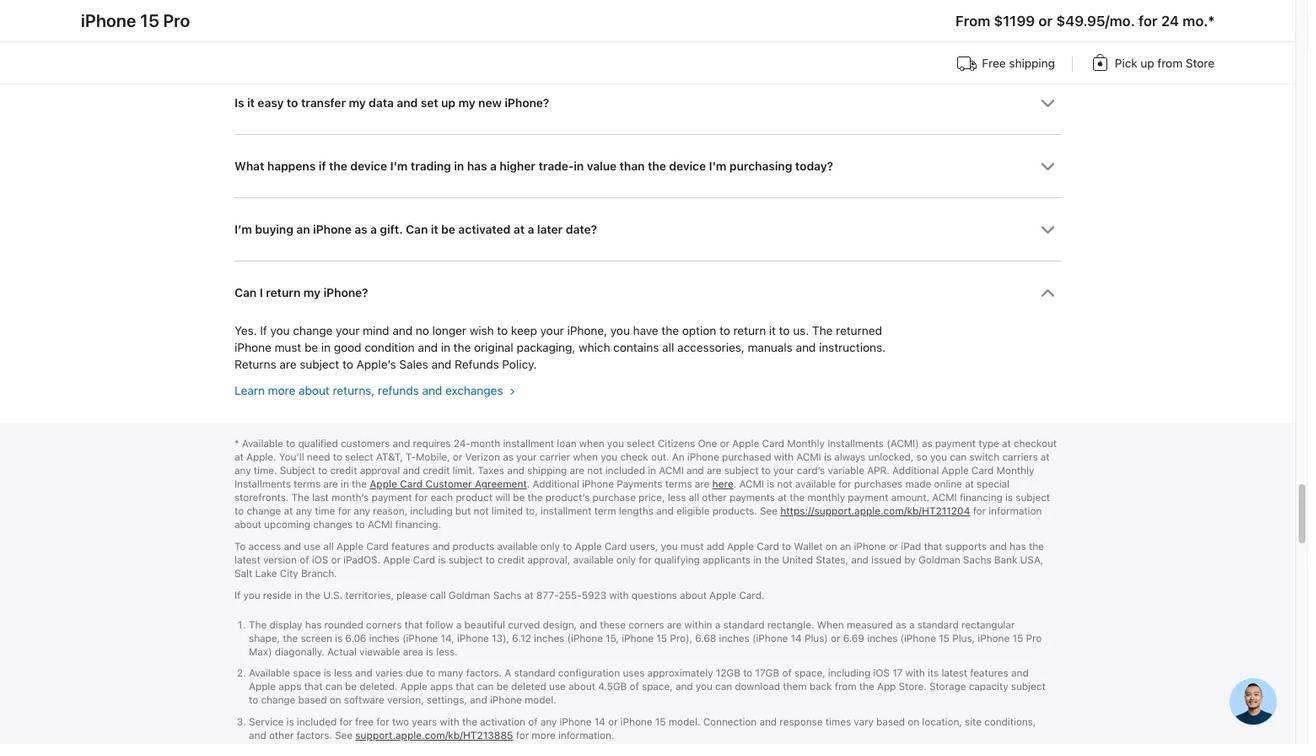 Task type: locate. For each thing, give the bounding box(es) containing it.
you
[[270, 324, 290, 338], [611, 324, 630, 338], [607, 438, 624, 450], [601, 452, 618, 464], [931, 452, 948, 464], [661, 541, 678, 553], [244, 589, 260, 601], [696, 681, 713, 693]]

be up the software at the left
[[345, 681, 357, 693]]

it inside dropdown button
[[431, 222, 438, 236]]

is right area
[[426, 646, 434, 658]]

check
[[621, 452, 649, 464]]

2 chevrondown image from the top
[[1041, 286, 1056, 300]]

be
[[441, 222, 456, 236], [305, 341, 318, 355], [513, 492, 525, 504], [345, 681, 357, 693], [497, 681, 509, 693]]

a right measured
[[910, 619, 915, 631]]

0 horizontal spatial shipping
[[527, 465, 567, 477]]

0 vertical spatial sachs
[[964, 554, 992, 566]]

standard up plus,
[[918, 619, 959, 631]]

online
[[935, 479, 963, 491]]

are up here link
[[707, 465, 722, 477]]

so
[[917, 452, 928, 464]]

2 horizontal spatial it
[[769, 324, 776, 338]]

corners
[[366, 619, 402, 631], [629, 619, 665, 631]]

0 vertical spatial has
[[467, 159, 487, 173]]

payment up https://support.apple.com/kb/ht211204
[[848, 492, 889, 504]]

storage
[[930, 681, 967, 693]]

0 horizontal spatial other
[[269, 730, 294, 742]]

2 horizontal spatial my
[[459, 96, 476, 109]]

what
[[235, 159, 264, 173]]

be right the will
[[513, 492, 525, 504]]

0 vertical spatial not
[[588, 465, 603, 477]]

the down longer
[[454, 341, 471, 355]]

.
[[527, 479, 530, 491], [734, 479, 737, 491]]

1 vertical spatial 14
[[595, 716, 606, 728]]

latest inside "to access and use all apple card features and products available only to apple card users, you must add apple card to wallet on an iphone or ipad that supports and has the latest version of ios or ipados. apple card is subject to credit approval, available only for qualifying applicants in the united states, and issued by goldman sachs bank usa, salt lake city branch."
[[235, 554, 260, 566]]

to right need
[[333, 452, 342, 464]]

1 horizontal spatial available
[[573, 554, 614, 566]]

price,
[[639, 492, 665, 504]]

apps up settings,
[[430, 681, 453, 693]]

the down display
[[283, 633, 298, 644]]

are
[[280, 358, 297, 371], [570, 465, 585, 477], [707, 465, 722, 477], [323, 479, 338, 491], [695, 479, 710, 491], [667, 619, 682, 631]]

within
[[685, 619, 713, 631]]

0 horizontal spatial it
[[247, 96, 255, 109]]

0 horizontal spatial based
[[298, 695, 327, 707]]

0 horizontal spatial less
[[334, 668, 353, 680]]

and down us.
[[796, 341, 816, 355]]

up right set
[[441, 96, 456, 109]]

with inside the * available to qualified customers and requires 24-month installment loan when you select citizens one or apple card monthly installments (acmi) as payment type at checkout at apple. you'll need to select at&t, t-mobile, or verizon as your carrier when you check out. an iphone purchased with acmi is always unlocked, so you can switch carriers at any time. subject to credit approval and credit limit. taxes and shipping are not included in acmi and are subject to your card's variable apr. additional apple card monthly installments terms are in the
[[774, 452, 794, 464]]

all right contains
[[662, 341, 674, 355]]

255-
[[559, 589, 582, 601]]

iphone inside available space is less and varies due to many factors. a standard configuration uses approximately 12gb to 17gb of space, including ios 17 with its latest features and apple apps that can be deleted. apple apps that can be deleted use about 4.5gb of space, and you can download them back from the app store. storage capacity subject to change based on software version, settings, and iphone model.
[[490, 695, 522, 707]]

card left 'wallet'
[[757, 541, 779, 553]]

has inside dropdown button
[[467, 159, 487, 173]]

1 vertical spatial chevrondown image
[[1041, 222, 1056, 237]]

0 vertical spatial more
[[268, 384, 296, 398]]

not inside the * available to qualified customers and requires 24-month installment loan when you select citizens one or apple card monthly installments (acmi) as payment type at checkout at apple. you'll need to select at&t, t-mobile, or verizon as your carrier when you check out. an iphone purchased with acmi is always unlocked, so you can switch carriers at any time. subject to credit approval and credit limit. taxes and shipping are not included in acmi and are subject to your card's variable apr. additional apple card monthly installments terms are in the
[[588, 465, 603, 477]]

1 vertical spatial including
[[829, 668, 871, 680]]

when
[[817, 619, 844, 631]]

if you reside in the u.s. territories, please call goldman sachs at 877-255-5923 with questions about apple card.
[[235, 589, 765, 601]]

to down "storefronts."
[[235, 506, 244, 518]]

in inside "to access and use all apple card features and products available only to apple card users, you must add apple card to wallet on an iphone or ipad that supports and has the latest version of ios or ipados. apple card is subject to credit approval, available only for qualifying applicants in the united states, and issued by goldman sachs bank usa, salt lake city branch."
[[754, 554, 762, 566]]

can down 12gb
[[716, 681, 733, 693]]

all inside the . acmi is not available for purchases made online at special storefronts. the last month's payment for each product will be the product's purchase price, less all other payments at the monthly payment amount. acmi financing is subject to change at any time for any reason, including but not limited to, installment term lengths and eligible products. see
[[689, 492, 700, 504]]

as left gift.
[[355, 222, 368, 236]]

* down learn
[[235, 438, 239, 450]]

0 horizontal spatial can
[[235, 286, 257, 299]]

and inside "dropdown button"
[[397, 96, 418, 109]]

0 horizontal spatial features
[[392, 541, 430, 553]]

2 horizontal spatial the
[[812, 324, 833, 338]]

1 horizontal spatial an
[[840, 541, 852, 553]]

1 vertical spatial an
[[840, 541, 852, 553]]

4 inches from the left
[[868, 633, 898, 644]]

use inside available space is less and varies due to many factors. a standard configuration uses approximately 12gb to 17gb of space, including ios 17 with its latest features and apple apps that can be deleted. apple apps that can be deleted use about 4.5gb of space, and you can download them back from the app store. storage capacity subject to change based on software version, settings, and iphone model.
[[549, 681, 566, 693]]

at
[[514, 222, 525, 236], [1002, 438, 1012, 450], [235, 452, 244, 464], [1041, 452, 1050, 464], [965, 479, 974, 491], [778, 492, 787, 504], [284, 506, 293, 518], [525, 589, 534, 601]]

of inside service is included for free for two years with the activation of any iphone 14 or iphone 15 model. connection and response times vary based on location, site conditions, and other factors. see
[[528, 716, 538, 728]]

month
[[471, 438, 501, 450]]

up
[[1141, 57, 1155, 70], [441, 96, 456, 109]]

2 vertical spatial the
[[249, 619, 267, 631]]

2 horizontal spatial credit
[[498, 554, 525, 566]]

device right if
[[350, 159, 387, 173]]

factors. inside available space is less and varies due to many factors. a standard configuration uses approximately 12gb to 17gb of space, including ios 17 with its latest features and apple apps that can be deleted. apple apps that can be deleted use about 4.5gb of space, and you can download them back from the app store. storage capacity subject to change based on software version, settings, and iphone model.
[[466, 668, 502, 680]]

use up branch.
[[304, 541, 321, 553]]

1 horizontal spatial payment
[[848, 492, 889, 504]]

2 horizontal spatial on
[[908, 716, 920, 728]]

settings,
[[427, 695, 467, 707]]

0 horizontal spatial space,
[[642, 681, 673, 693]]

is inside service is included for free for two years with the activation of any iphone 14 or iphone 15 model. connection and response times vary based on location, site conditions, and other factors. see
[[287, 716, 294, 728]]

1 vertical spatial available
[[249, 668, 290, 680]]

higher
[[500, 159, 536, 173]]

option
[[682, 324, 717, 338]]

additional inside the * available to qualified customers and requires 24-month installment loan when you select citizens one or apple card monthly installments (acmi) as payment type at checkout at apple. you'll need to select at&t, t-mobile, or verizon as your carrier when you check out. an iphone purchased with acmi is always unlocked, so you can switch carriers at any time. subject to credit approval and credit limit. taxes and shipping are not included in acmi and are subject to your card's variable apr. additional apple card monthly installments terms are in the
[[893, 465, 940, 477]]

to inside "dropdown button"
[[287, 96, 298, 109]]

0 vertical spatial chevrondown image
[[1041, 96, 1056, 110]]

1 vertical spatial it
[[431, 222, 438, 236]]

list item
[[235, 0, 1062, 7], [235, 260, 1062, 423]]

1 horizontal spatial see
[[760, 506, 778, 518]]

switch
[[970, 452, 1000, 464]]

payments
[[617, 479, 663, 491]]

list containing is it easy to transfer my data and set up my new iphone?
[[235, 0, 1062, 423]]

monthly up card's
[[787, 438, 825, 450]]

2 apps from the left
[[430, 681, 453, 693]]

about down configuration
[[569, 681, 596, 693]]

1 horizontal spatial ios
[[874, 668, 890, 680]]

ios inside "to access and use all apple card features and products available only to apple card users, you must add apple card to wallet on an iphone or ipad that supports and has the latest version of ios or ipados. apple card is subject to credit approval, available only for qualifying applicants in the united states, and issued by goldman sachs bank usa, salt lake city branch."
[[312, 554, 328, 566]]

a
[[490, 159, 497, 173], [370, 222, 377, 236], [528, 222, 534, 236], [456, 619, 462, 631], [715, 619, 721, 631], [910, 619, 915, 631]]

1 horizontal spatial monthly
[[997, 465, 1035, 477]]

other
[[702, 492, 727, 504], [269, 730, 294, 742]]

and inside the display has rounded corners that follow a beautiful curved design, and these corners are within a standard rectangle. when measured as a standard rectangular shape, the screen is 6.06 inches (iphone 14, iphone 13), 6.12 inches (iphone 15, iphone 15 pro), 6.68 inches (iphone 14 plus) or 6.69 inches (iphone 15 plus, iphone 15 pro max) diagonally. actual viewable area is less.
[[580, 619, 597, 631]]

apple's
[[356, 358, 396, 371]]

1 horizontal spatial corners
[[629, 619, 665, 631]]

5923
[[582, 589, 607, 601]]

2 vertical spatial all
[[323, 541, 334, 553]]

you inside "to access and use all apple card features and products available only to apple card users, you must add apple card to wallet on an iphone or ipad that supports and has the latest version of ios or ipados. apple card is subject to credit approval, available only for qualifying applicants in the united states, and issued by goldman sachs bank usa, salt lake city branch."
[[661, 541, 678, 553]]

and down the 'service'
[[249, 730, 266, 742]]

2 vertical spatial available
[[573, 554, 614, 566]]

in
[[454, 159, 464, 173], [574, 159, 584, 173], [321, 341, 331, 355], [441, 341, 451, 355], [648, 465, 657, 477], [341, 479, 349, 491], [754, 554, 762, 566], [295, 589, 303, 601]]

other inside service is included for free for two years with the activation of any iphone 14 or iphone 15 model. connection and response times vary based on location, site conditions, and other factors. see
[[269, 730, 294, 742]]

time.
[[254, 465, 277, 477]]

limited
[[492, 506, 523, 518]]

any down month's
[[354, 506, 370, 518]]

iphone? inside can i return my iphone? dropdown button
[[324, 286, 368, 299]]

other inside the . acmi is not available for purchases made online at special storefronts. the last month's payment for each product will be the product's purchase price, less all other payments at the monthly payment amount. acmi financing is subject to change at any time for any reason, including but not limited to, installment term lengths and eligible products. see
[[702, 492, 727, 504]]

has up the bank
[[1010, 541, 1027, 553]]

to up approval, at the left of the page
[[563, 541, 572, 553]]

you inside available space is less and varies due to many factors. a standard configuration uses approximately 12gb to 17gb of space, including ios 17 with its latest features and apple apps that can be deleted. apple apps that can be deleted use about 4.5gb of space, and you can download them back from the app store. storage capacity subject to change based on software version, settings, and iphone model.
[[696, 681, 713, 693]]

all inside "to access and use all apple card features and products available only to apple card users, you must add apple card to wallet on an iphone or ipad that supports and has the latest version of ios or ipados. apple card is subject to credit approval, available only for qualifying applicants in the united states, and issued by goldman sachs bank usa, salt lake city branch."
[[323, 541, 334, 553]]

monthly
[[787, 438, 825, 450], [997, 465, 1035, 477]]

2 horizontal spatial has
[[1010, 541, 1027, 553]]

1 horizontal spatial space,
[[795, 668, 826, 680]]

download
[[735, 681, 781, 693]]

if right yes.
[[260, 324, 267, 338]]

shipping inside the * available to qualified customers and requires 24-month installment loan when you select citizens one or apple card monthly installments (acmi) as payment type at checkout at apple. you'll need to select at&t, t-mobile, or verizon as your carrier when you check out. an iphone purchased with acmi is always unlocked, so you can switch carriers at any time. subject to credit approval and credit limit. taxes and shipping are not included in acmi and are subject to your card's variable apr. additional apple card monthly installments terms are in the
[[527, 465, 567, 477]]

the display has rounded corners that follow a beautiful curved design, and these corners are within a standard rectangle. when measured as a standard rectangular shape, the screen is 6.06 inches (iphone 14, iphone 13), 6.12 inches (iphone 15, iphone 15 pro), 6.68 inches (iphone 14 plus) or 6.69 inches (iphone 15 plus, iphone 15 pro max) diagonally. actual viewable area is less.
[[249, 619, 1042, 658]]

0 vertical spatial use
[[304, 541, 321, 553]]

my right i
[[304, 286, 321, 299]]

(iphone left 15,
[[568, 633, 603, 644]]

about inside for information about upcoming changes to acmi financing.
[[235, 519, 261, 531]]

change inside yes. if you change your mind and no longer wish to keep your iphone, you have the option to return it to us. the returned iphone must be in good condition and in the original packaging, which contains all accessories, manuals and instructions. returns are subject to apple's sales and refunds policy.
[[293, 324, 333, 338]]

0 vertical spatial shipping
[[1009, 57, 1055, 70]]

or down when
[[831, 633, 841, 644]]

of up branch.
[[300, 554, 309, 566]]

uses
[[623, 668, 645, 680]]

17
[[893, 668, 903, 680]]

0 horizontal spatial .
[[527, 479, 530, 491]]

1 vertical spatial must
[[681, 541, 704, 553]]

1 vertical spatial select
[[345, 452, 373, 464]]

a left later
[[528, 222, 534, 236]]

each
[[431, 492, 453, 504]]

0 vertical spatial when
[[580, 438, 605, 450]]

u.s.
[[323, 589, 343, 601]]

1 horizontal spatial can
[[406, 222, 428, 236]]

is
[[235, 96, 244, 109]]

deleted
[[511, 681, 547, 693]]

1 horizontal spatial select
[[627, 438, 655, 450]]

two
[[392, 716, 409, 728]]

use right deleted
[[549, 681, 566, 693]]

1 vertical spatial use
[[549, 681, 566, 693]]

0 vertical spatial features
[[392, 541, 430, 553]]

an
[[296, 222, 310, 236], [840, 541, 852, 553]]

storefronts.
[[235, 492, 289, 504]]

approval
[[360, 465, 400, 477]]

* available to qualified customers and requires 24-month installment loan when you select citizens one or apple card monthly installments (acmi) as payment type at checkout at apple. you'll need to select at&t, t-mobile, or verizon as your carrier when you check out. an iphone purchased with acmi is always unlocked, so you can switch carriers at any time. subject to credit approval and credit limit. taxes and shipping are not included in acmi and are subject to your card's variable apr. additional apple card monthly installments terms are in the
[[235, 438, 1057, 491]]

15 left plus,
[[939, 633, 950, 644]]

goldman
[[919, 554, 961, 566], [449, 589, 491, 601]]

credit down mobile,
[[423, 465, 450, 477]]

1 vertical spatial less
[[334, 668, 353, 680]]

version
[[263, 554, 297, 566]]

1 vertical spatial ios
[[874, 668, 890, 680]]

must up returns
[[275, 341, 301, 355]]

iphone up information. on the bottom left of page
[[560, 716, 592, 728]]

iphone inside the * available to qualified customers and requires 24-month installment loan when you select citizens one or apple card monthly installments (acmi) as payment type at checkout at apple. you'll need to select at&t, t-mobile, or verizon as your carrier when you check out. an iphone purchased with acmi is always unlocked, so you can switch carriers at any time. subject to credit approval and credit limit. taxes and shipping are not included in acmi and are subject to your card's variable apr. additional apple card monthly installments terms are in the
[[688, 452, 720, 464]]

has inside "to access and use all apple card features and products available only to apple card users, you must add apple card to wallet on an iphone or ipad that supports and has the latest version of ios or ipados. apple card is subject to credit approval, available only for qualifying applicants in the united states, and issued by goldman sachs bank usa, salt lake city branch."
[[1010, 541, 1027, 553]]

additional
[[893, 465, 940, 477], [533, 479, 580, 491]]

features inside available space is less and varies due to many factors. a standard configuration uses approximately 12gb to 17gb of space, including ios 17 with its latest features and apple apps that can be deleted. apple apps that can be deleted use about 4.5gb of space, and you can download them back from the app store. storage capacity subject to change based on software version, settings, and iphone model.
[[971, 668, 1009, 680]]

for down users, at the bottom of page
[[639, 554, 652, 566]]

of right activation
[[528, 716, 538, 728]]

to access and use all apple card features and products available only to apple card users, you must add apple card to wallet on an iphone or ipad that supports and has the latest version of ios or ipados. apple card is subject to credit approval, available only for qualifying applicants in the united states, and issued by goldman sachs bank usa, salt lake city branch.
[[235, 541, 1045, 580]]

chevrondown image for is it easy to transfer my data and set up my new iphone?
[[1041, 96, 1056, 110]]

in right trading
[[454, 159, 464, 173]]

0 vertical spatial an
[[296, 222, 310, 236]]

0 vertical spatial *
[[1209, 13, 1215, 30]]

1 vertical spatial other
[[269, 730, 294, 742]]

can down the actual
[[326, 681, 342, 693]]

model.
[[525, 695, 557, 707], [669, 716, 701, 728]]

on left the software at the left
[[330, 695, 341, 707]]

ios
[[312, 554, 328, 566], [874, 668, 890, 680]]

chevrondown image
[[1041, 96, 1056, 110], [1041, 222, 1056, 237]]

follow
[[426, 619, 454, 631]]

subject down products
[[449, 554, 483, 566]]

. inside the . acmi is not available for purchases made online at special storefronts. the last month's payment for each product will be the product's purchase price, less all other payments at the monthly payment amount. acmi financing is subject to change at any time for any reason, including but not limited to, installment term lengths and eligible products. see
[[734, 479, 737, 491]]

is it easy to transfer my data and set up my new iphone?
[[235, 96, 550, 109]]

pro),
[[670, 633, 693, 644]]

1 inches from the left
[[369, 633, 400, 644]]

is inside available space is less and varies due to many factors. a standard configuration uses approximately 12gb to 17gb of space, including ios 17 with its latest features and apple apps that can be deleted. apple apps that can be deleted use about 4.5gb of space, and you can download them back from the app store. storage capacity subject to change based on software version, settings, and iphone model.
[[324, 668, 331, 680]]

1 vertical spatial all
[[689, 492, 700, 504]]

0 horizontal spatial ios
[[312, 554, 328, 566]]

return inside dropdown button
[[266, 286, 301, 299]]

goldman right call on the bottom left of page
[[449, 589, 491, 601]]

rectangle.
[[768, 619, 815, 631]]

or inside the display has rounded corners that follow a beautiful curved design, and these corners are within a standard rectangle. when measured as a standard rectangular shape, the screen is 6.06 inches (iphone 14, iphone 13), 6.12 inches (iphone 15, iphone 15 pro), 6.68 inches (iphone 14 plus) or 6.69 inches (iphone 15 plus, iphone 15 pro max) diagonally. actual viewable area is less.
[[831, 633, 841, 644]]

0 horizontal spatial not
[[474, 506, 489, 518]]

to up the 'service'
[[249, 695, 258, 707]]

change inside the . acmi is not available for purchases made online at special storefronts. the last month's payment for each product will be the product's purchase price, less all other payments at the monthly payment amount. acmi financing is subject to change at any time for any reason, including but not limited to, installment term lengths and eligible products. see
[[247, 506, 281, 518]]

1 vertical spatial installments
[[235, 479, 291, 491]]

list item containing can i return my iphone?
[[235, 260, 1062, 423]]

0 vertical spatial change
[[293, 324, 333, 338]]

credit
[[330, 465, 357, 477], [423, 465, 450, 477], [498, 554, 525, 566]]

citizens
[[658, 438, 696, 450]]

any left 'time' at bottom left
[[296, 506, 312, 518]]

my inside dropdown button
[[304, 286, 321, 299]]

it right gift.
[[431, 222, 438, 236]]

goldman inside "to access and use all apple card features and products available only to apple card users, you must add apple card to wallet on an iphone or ipad that supports and has the latest version of ios or ipados. apple card is subject to credit approval, available only for qualifying applicants in the united states, and issued by goldman sachs bank usa, salt lake city branch."
[[919, 554, 961, 566]]

chevrondown image inside i'm buying an iphone as a gift. can it be activated at a later date? dropdown button
[[1041, 222, 1056, 237]]

0 vertical spatial from
[[1158, 57, 1183, 70]]

connection
[[703, 716, 757, 728]]

as inside the display has rounded corners that follow a beautiful curved design, and these corners are within a standard rectangle. when measured as a standard rectangular shape, the screen is 6.06 inches (iphone 14, iphone 13), 6.12 inches (iphone 15, iphone 15 pro), 6.68 inches (iphone 14 plus) or 6.69 inches (iphone 15 plus, iphone 15 pro max) diagonally. actual viewable area is less.
[[896, 619, 907, 631]]

14 down rectangle.
[[791, 633, 802, 644]]

2 list item from the top
[[235, 260, 1062, 423]]

can inside the * available to qualified customers and requires 24-month installment loan when you select citizens one or apple card monthly installments (acmi) as payment type at checkout at apple. you'll need to select at&t, t-mobile, or verizon as your carrier when you check out. an iphone purchased with acmi is always unlocked, so you can switch carriers at any time. subject to credit approval and credit limit. taxes and shipping are not included in acmi and are subject to your card's variable apr. additional apple card monthly installments terms are in the
[[950, 452, 967, 464]]

1 horizontal spatial if
[[260, 324, 267, 338]]

iphone down one
[[688, 452, 720, 464]]

14 up information. on the bottom left of page
[[595, 716, 606, 728]]

0 horizontal spatial model.
[[525, 695, 557, 707]]

iphone up activation
[[490, 695, 522, 707]]

to down purchased
[[762, 465, 771, 477]]

to,
[[526, 506, 538, 518]]

1 (iphone from the left
[[403, 633, 438, 644]]

if
[[319, 159, 326, 173]]

1 horizontal spatial less
[[668, 492, 686, 504]]

1 . from the left
[[527, 479, 530, 491]]

activated
[[459, 222, 511, 236]]

0 horizontal spatial 14
[[595, 716, 606, 728]]

on up states,
[[826, 541, 838, 553]]

1 vertical spatial if
[[235, 589, 241, 601]]

to
[[287, 96, 298, 109], [497, 324, 508, 338], [720, 324, 731, 338], [779, 324, 790, 338], [343, 358, 353, 371], [286, 438, 295, 450], [333, 452, 342, 464], [318, 465, 328, 477], [762, 465, 771, 477], [235, 506, 244, 518], [356, 519, 365, 531], [563, 541, 572, 553], [782, 541, 792, 553], [486, 554, 495, 566], [426, 668, 436, 680], [744, 668, 753, 680], [249, 695, 258, 707]]

0 horizontal spatial an
[[296, 222, 310, 236]]

you up contains
[[611, 324, 630, 338]]

0 horizontal spatial installments
[[235, 479, 291, 491]]

iphone?
[[505, 96, 550, 109], [324, 286, 368, 299]]

(iphone up its on the right bottom of page
[[901, 633, 937, 644]]

0 vertical spatial available
[[796, 479, 836, 491]]

2 chevrondown image from the top
[[1041, 222, 1056, 237]]

0 horizontal spatial latest
[[235, 554, 260, 566]]

1 corners from the left
[[366, 619, 402, 631]]

0 vertical spatial available
[[242, 438, 283, 450]]

1 terms from the left
[[294, 479, 321, 491]]

you'll
[[279, 452, 304, 464]]

list
[[235, 0, 1062, 423], [81, 51, 1215, 80]]

1 horizontal spatial including
[[829, 668, 871, 680]]

what happens if the device i'm trading in has a higher trade-in value than the device i'm purchasing today? button
[[235, 135, 1062, 197]]

acmi down online
[[933, 492, 957, 504]]

display
[[270, 619, 302, 631]]

0 horizontal spatial factors.
[[297, 730, 332, 742]]

0 vertical spatial other
[[702, 492, 727, 504]]

made
[[906, 479, 932, 491]]

which
[[579, 341, 610, 355]]

buying
[[255, 222, 294, 236]]

in right applicants
[[754, 554, 762, 566]]

use inside "to access and use all apple card features and products available only to apple card users, you must add apple card to wallet on an iphone or ipad that supports and has the latest version of ios or ipados. apple card is subject to credit approval, available only for qualifying applicants in the united states, and issued by goldman sachs bank usa, salt lake city branch."
[[304, 541, 321, 553]]

subject inside yes. if you change your mind and no longer wish to keep your iphone, you have the option to return it to us. the returned iphone must be in good condition and in the original packaging, which contains all accessories, manuals and instructions. returns are subject to apple's sales and refunds policy.
[[300, 358, 339, 371]]

based inside service is included for free for two years with the activation of any iphone 14 or iphone 15 model. connection and response times vary based on location, site conditions, and other factors. see
[[877, 716, 905, 728]]

1 horizontal spatial other
[[702, 492, 727, 504]]

0 vertical spatial it
[[247, 96, 255, 109]]

in right reside
[[295, 589, 303, 601]]

software
[[344, 695, 385, 707]]

due
[[406, 668, 424, 680]]

1 vertical spatial model.
[[669, 716, 701, 728]]

transfer
[[301, 96, 346, 109]]

0 horizontal spatial *
[[235, 438, 239, 450]]

more inside footnotes list
[[532, 730, 556, 742]]

pick
[[1115, 57, 1138, 70]]

see inside service is included for free for two years with the activation of any iphone 14 or iphone 15 model. connection and response times vary based on location, site conditions, and other factors. see
[[335, 730, 353, 742]]

or right one
[[720, 438, 730, 450]]

2 vertical spatial on
[[908, 716, 920, 728]]

be down a
[[497, 681, 509, 693]]

1 vertical spatial included
[[297, 716, 337, 728]]

if inside yes. if you change your mind and no longer wish to keep your iphone, you have the option to return it to us. the returned iphone must be in good condition and in the original packaging, which contains all accessories, manuals and instructions. returns are subject to apple's sales and refunds policy.
[[260, 324, 267, 338]]

standard down card.
[[724, 619, 765, 631]]

1 horizontal spatial sachs
[[964, 554, 992, 566]]

as
[[355, 222, 368, 236], [922, 438, 933, 450], [503, 452, 514, 464], [896, 619, 907, 631]]

1 horizontal spatial return
[[734, 324, 766, 338]]

if down salt
[[235, 589, 241, 601]]

1 horizontal spatial all
[[662, 341, 674, 355]]

features inside "to access and use all apple card features and products available only to apple card users, you must add apple card to wallet on an iphone or ipad that supports and has the latest version of ios or ipados. apple card is subject to credit approval, available only for qualifying applicants in the united states, and issued by goldman sachs bank usa, salt lake city branch."
[[392, 541, 430, 553]]

is inside the * available to qualified customers and requires 24-month installment loan when you select citizens one or apple card monthly installments (acmi) as payment type at checkout at apple. you'll need to select at&t, t-mobile, or verizon as your carrier when you check out. an iphone purchased with acmi is always unlocked, so you can switch carriers at any time. subject to credit approval and credit limit. taxes and shipping are not included in acmi and are subject to your card's variable apr. additional apple card monthly installments terms are in the
[[824, 452, 832, 464]]

select up check
[[627, 438, 655, 450]]

information
[[989, 506, 1042, 518]]

learn more about returns, refunds and exchanges link
[[235, 384, 515, 398]]

for inside for information about upcoming changes to acmi financing.
[[974, 506, 986, 518]]

issued
[[872, 554, 902, 566]]

included down check
[[606, 465, 646, 477]]

chevrondown image
[[1041, 159, 1056, 173], [1041, 286, 1056, 300]]

installment
[[503, 438, 554, 450], [541, 506, 592, 518]]

0 horizontal spatial select
[[345, 452, 373, 464]]

based down space on the left
[[298, 695, 327, 707]]

1 vertical spatial can
[[235, 286, 257, 299]]

if inside footnotes list
[[235, 589, 241, 601]]

monthly down the carriers
[[997, 465, 1035, 477]]

0 horizontal spatial has
[[305, 619, 322, 631]]

1 chevrondown image from the top
[[1041, 159, 1056, 173]]

the inside the * available to qualified customers and requires 24-month installment loan when you select citizens one or apple card monthly installments (acmi) as payment type at checkout at apple. you'll need to select at&t, t-mobile, or verizon as your carrier when you check out. an iphone purchased with acmi is always unlocked, so you can switch carriers at any time. subject to credit approval and credit limit. taxes and shipping are not included in acmi and are subject to your card's variable apr. additional apple card monthly installments terms are in the
[[352, 479, 367, 491]]

credit inside "to access and use all apple card features and products available only to apple card users, you must add apple card to wallet on an iphone or ipad that supports and has the latest version of ios or ipados. apple card is subject to credit approval, available only for qualifying applicants in the united states, and issued by goldman sachs bank usa, salt lake city branch."
[[498, 554, 525, 566]]

latest
[[235, 554, 260, 566], [942, 668, 968, 680]]

yes.
[[235, 324, 257, 338]]

more inside list item
[[268, 384, 296, 398]]

24
[[1162, 13, 1180, 30]]

change down can i return my iphone?
[[293, 324, 333, 338]]

manuals
[[748, 341, 793, 355]]

on inside "to access and use all apple card features and products available only to apple card users, you must add apple card to wallet on an iphone or ipad that supports and has the latest version of ios or ipados. apple card is subject to credit approval, available only for qualifying applicants in the united states, and issued by goldman sachs bank usa, salt lake city branch."
[[826, 541, 838, 553]]

1 chevrondown image from the top
[[1041, 96, 1056, 110]]

an inside "to access and use all apple card features and products available only to apple card users, you must add apple card to wallet on an iphone or ipad that supports and has the latest version of ios or ipados. apple card is subject to credit approval, available only for qualifying applicants in the united states, and issued by goldman sachs bank usa, salt lake city branch."
[[840, 541, 852, 553]]

iphone inside "to access and use all apple card features and products available only to apple card users, you must add apple card to wallet on an iphone or ipad that supports and has the latest version of ios or ipados. apple card is subject to credit approval, available only for qualifying applicants in the united states, and issued by goldman sachs bank usa, salt lake city branch."
[[854, 541, 886, 553]]

apple down max)
[[249, 681, 276, 693]]

terms down an at the right bottom of page
[[665, 479, 692, 491]]

1 i'm from the left
[[390, 159, 408, 173]]

chevrondown image inside 'is it easy to transfer my data and set up my new iphone?' "dropdown button"
[[1041, 96, 1056, 110]]

from
[[1158, 57, 1183, 70], [835, 681, 857, 693]]

subject down purchased
[[725, 465, 759, 477]]

measured
[[847, 619, 893, 631]]

2 horizontal spatial available
[[796, 479, 836, 491]]

15 inside service is included for free for two years with the activation of any iphone 14 or iphone 15 model. connection and response times vary based on location, site conditions, and other factors. see
[[655, 716, 666, 728]]

1 vertical spatial features
[[971, 668, 1009, 680]]

i'm buying an iphone as a gift. can it be activated at a later date?
[[235, 222, 597, 236]]

0 vertical spatial select
[[627, 438, 655, 450]]

6.68
[[695, 633, 717, 644]]

0 vertical spatial if
[[260, 324, 267, 338]]

features up capacity
[[971, 668, 1009, 680]]

to right changes
[[356, 519, 365, 531]]

with up support.apple.com/kb/ht213885
[[440, 716, 460, 728]]

subject up information
[[1016, 492, 1051, 504]]

0 vertical spatial goldman
[[919, 554, 961, 566]]

and down 'price,'
[[657, 506, 674, 518]]

0 vertical spatial return
[[266, 286, 301, 299]]

additional up made
[[893, 465, 940, 477]]

iphone down beautiful
[[457, 633, 489, 644]]

has inside the display has rounded corners that follow a beautiful curved design, and these corners are within a standard rectangle. when measured as a standard rectangular shape, the screen is 6.06 inches (iphone 14, iphone 13), 6.12 inches (iphone 15, iphone 15 pro), 6.68 inches (iphone 14 plus) or 6.69 inches (iphone 15 plus, iphone 15 pro max) diagonally. actual viewable area is less.
[[305, 619, 322, 631]]

chevrondown image for can i return my iphone?
[[1041, 286, 1056, 300]]

available inside the . acmi is not available for purchases made online at special storefronts. the last month's payment for each product will be the product's purchase price, less all other payments at the monthly payment amount. acmi financing is subject to change at any time for any reason, including but not limited to, installment term lengths and eligible products. see
[[796, 479, 836, 491]]

from inside available space is less and varies due to many factors. a standard configuration uses approximately 12gb to 17gb of space, including ios 17 with its latest features and apple apps that can be deleted. apple apps that can be deleted use about 4.5gb of space, and you can download them back from the app store. storage capacity subject to change based on software version, settings, and iphone model.
[[835, 681, 857, 693]]

0 vertical spatial including
[[410, 506, 453, 518]]

can right gift.
[[406, 222, 428, 236]]

the
[[812, 324, 833, 338], [292, 492, 309, 504], [249, 619, 267, 631]]

diagonally.
[[275, 646, 325, 658]]

0 horizontal spatial the
[[249, 619, 267, 631]]

1 horizontal spatial 14
[[791, 633, 802, 644]]

verizon
[[465, 452, 500, 464]]

available
[[796, 479, 836, 491], [497, 541, 538, 553], [573, 554, 614, 566]]

chevrondown image inside can i return my iphone? dropdown button
[[1041, 286, 1056, 300]]

1 vertical spatial not
[[778, 479, 793, 491]]

ios up app
[[874, 668, 890, 680]]

2 . from the left
[[734, 479, 737, 491]]

the right have
[[662, 324, 679, 338]]

about inside list item
[[299, 384, 330, 398]]

apple down due
[[401, 681, 428, 693]]

installment inside the . acmi is not available for purchases made online at special storefronts. the last month's payment for each product will be the product's purchase price, less all other payments at the monthly payment amount. acmi financing is subject to change at any time for any reason, including but not limited to, installment term lengths and eligible products. see
[[541, 506, 592, 518]]

0 horizontal spatial all
[[323, 541, 334, 553]]

1 apps from the left
[[279, 681, 302, 693]]

space, up back
[[795, 668, 826, 680]]

1 horizontal spatial shipping
[[1009, 57, 1055, 70]]

card up purchased
[[762, 438, 785, 450]]

iphone? inside 'is it easy to transfer my data and set up my new iphone?' "dropdown button"
[[505, 96, 550, 109]]

including inside the . acmi is not available for purchases made online at special storefronts. the last month's payment for each product will be the product's purchase price, less all other payments at the monthly payment amount. acmi financing is subject to change at any time for any reason, including but not limited to, installment term lengths and eligible products. see
[[410, 506, 453, 518]]

card down the "t-"
[[400, 479, 423, 491]]

payment inside the * available to qualified customers and requires 24-month installment loan when you select citizens one or apple card monthly installments (acmi) as payment type at checkout at apple. you'll need to select at&t, t-mobile, or verizon as your carrier when you check out. an iphone purchased with acmi is always unlocked, so you can switch carriers at any time. subject to credit approval and credit limit. taxes and shipping are not included in acmi and are subject to your card's variable apr. additional apple card monthly installments terms are in the
[[936, 438, 976, 450]]

subject inside the * available to qualified customers and requires 24-month installment loan when you select citizens one or apple card monthly installments (acmi) as payment type at checkout at apple. you'll need to select at&t, t-mobile, or verizon as your carrier when you check out. an iphone purchased with acmi is always unlocked, so you can switch carriers at any time. subject to credit approval and credit limit. taxes and shipping are not included in acmi and are subject to your card's variable apr. additional apple card monthly installments terms are in the
[[725, 465, 759, 477]]

*
[[1209, 13, 1215, 30], [235, 438, 239, 450]]



Task type: describe. For each thing, give the bounding box(es) containing it.
you right so at the right of page
[[931, 452, 948, 464]]

13),
[[492, 633, 510, 644]]

factors. inside service is included for free for two years with the activation of any iphone 14 or iphone 15 model. connection and response times vary based on location, site conditions, and other factors. see
[[297, 730, 332, 742]]

easy
[[258, 96, 284, 109]]

but
[[456, 506, 471, 518]]

apple up applicants
[[727, 541, 754, 553]]

change inside available space is less and varies due to many factors. a standard configuration uses approximately 12gb to 17gb of space, including ios 17 with its latest features and apple apps that can be deleted. apple apps that can be deleted use about 4.5gb of space, and you can download them back from the app store. storage capacity subject to change based on software version, settings, and iphone model.
[[261, 695, 296, 707]]

1 horizontal spatial standard
[[724, 619, 765, 631]]

in left good
[[321, 341, 331, 355]]

0 horizontal spatial credit
[[330, 465, 357, 477]]

be inside yes. if you change your mind and no longer wish to keep your iphone, you have the option to return it to us. the returned iphone must be in good condition and in the original packaging, which contains all accessories, manuals and instructions. returns are subject to apple's sales and refunds policy.
[[305, 341, 318, 355]]

the inside available space is less and varies due to many factors. a standard configuration uses approximately 12gb to 17gb of space, including ios 17 with its latest features and apple apps that can be deleted. apple apps that can be deleted use about 4.5gb of space, and you can download them back from the app store. storage capacity subject to change based on software version, settings, and iphone model.
[[860, 681, 875, 693]]

products
[[453, 541, 495, 553]]

iphone inside i'm buying an iphone as a gift. can it be activated at a later date? dropdown button
[[313, 222, 352, 236]]

apple up online
[[942, 465, 969, 477]]

0 vertical spatial only
[[541, 541, 560, 553]]

reason,
[[373, 506, 408, 518]]

of inside "to access and use all apple card features and products available only to apple card users, you must add apple card to wallet on an iphone or ipad that supports and has the latest version of ios or ipados. apple card is subject to credit approval, available only for qualifying applicants in the united states, and issued by goldman sachs bank usa, salt lake city branch."
[[300, 554, 309, 566]]

iphone inside yes. if you change your mind and no longer wish to keep your iphone, you have the option to return it to us. the returned iphone must be in good condition and in the original packaging, which contains all accessories, manuals and instructions. returns are subject to apple's sales and refunds policy.
[[235, 341, 271, 355]]

one
[[698, 438, 717, 450]]

4 (iphone from the left
[[901, 633, 937, 644]]

that down space on the left
[[304, 681, 323, 693]]

and down the "t-"
[[403, 465, 420, 477]]

for information about upcoming changes to acmi financing.
[[235, 506, 1042, 531]]

in left value
[[574, 159, 584, 173]]

can i return my iphone? button
[[235, 261, 1062, 324]]

card's
[[797, 465, 826, 477]]

later
[[537, 222, 563, 236]]

1 list item from the top
[[235, 0, 1062, 7]]

included inside service is included for free for two years with the activation of any iphone 14 or iphone 15 model. connection and response times vary based on location, site conditions, and other factors. see
[[297, 716, 337, 728]]

for inside iphone 15 pro main content
[[1139, 13, 1158, 30]]

2 horizontal spatial standard
[[918, 619, 959, 631]]

0 horizontal spatial payment
[[372, 492, 412, 504]]

that down the many
[[456, 681, 474, 693]]

returned
[[836, 324, 883, 338]]

rounded
[[325, 619, 364, 631]]

have
[[633, 324, 659, 338]]

the left united
[[765, 554, 780, 566]]

and right sales
[[432, 358, 452, 371]]

is inside "to access and use all apple card features and products available only to apple card users, you must add apple card to wallet on an iphone or ipad that supports and has the latest version of ios or ipados. apple card is subject to credit approval, available only for qualifying applicants in the united states, and issued by goldman sachs bank usa, salt lake city branch."
[[438, 554, 446, 566]]

14 inside service is included for free for two years with the activation of any iphone 14 or iphone 15 model. connection and response times vary based on location, site conditions, and other factors. see
[[595, 716, 606, 728]]

3 (iphone from the left
[[753, 633, 788, 644]]

0 vertical spatial up
[[1141, 57, 1155, 70]]

be inside the . acmi is not available for purchases made online at special storefronts. the last month's payment for each product will be the product's purchase price, less all other payments at the monthly payment amount. acmi financing is subject to change at any time for any reason, including but not limited to, installment term lengths and eligible products. see
[[513, 492, 525, 504]]

or down 24-
[[453, 452, 463, 464]]

1 vertical spatial available
[[497, 541, 538, 553]]

gift.
[[380, 222, 403, 236]]

and down pro at the bottom right of page
[[1012, 668, 1029, 680]]

and left issued
[[852, 554, 869, 566]]

good
[[334, 341, 362, 355]]

than
[[620, 159, 645, 173]]

14 inside the display has rounded corners that follow a beautiful curved design, and these corners are within a standard rectangle. when measured as a standard rectangular shape, the screen is 6.06 inches (iphone 14, iphone 13), 6.12 inches (iphone 15, iphone 15 pro), 6.68 inches (iphone 14 plus) or 6.69 inches (iphone 15 plus, iphone 15 pro max) diagonally. actual viewable area is less.
[[791, 633, 802, 644]]

acmi down an at the right bottom of page
[[659, 465, 684, 477]]

out.
[[651, 452, 670, 464]]

usa,
[[1021, 554, 1044, 566]]

with right 5923
[[610, 589, 629, 601]]

a right follow
[[456, 619, 462, 631]]

for left free
[[340, 716, 353, 728]]

support.apple.com/kb/ht213885 link
[[356, 730, 513, 742]]

ipados.
[[344, 554, 381, 566]]

apr.
[[868, 465, 890, 477]]

iphone 15 pro main content
[[0, 0, 1296, 726]]

financing.
[[395, 519, 441, 531]]

0 horizontal spatial sachs
[[493, 589, 522, 601]]

that inside the display has rounded corners that follow a beautiful curved design, and these corners are within a standard rectangle. when measured as a standard rectangular shape, the screen is 6.06 inches (iphone 14, iphone 13), 6.12 inches (iphone 15, iphone 15 pro), 6.68 inches (iphone 14 plus) or 6.69 inches (iphone 15 plus, iphone 15 pro max) diagonally. actual viewable area is less.
[[405, 619, 423, 631]]

15 left pro),
[[657, 633, 668, 644]]

a left gift.
[[370, 222, 377, 236]]

footnotes list
[[235, 437, 1062, 744]]

happens
[[267, 159, 316, 173]]

less inside available space is less and varies due to many factors. a standard configuration uses approximately 12gb to 17gb of space, including ios 17 with its latest features and apple apps that can be deleted. apple apps that can be deleted use about 4.5gb of space, and you can download them back from the app store. storage capacity subject to change based on software version, settings, and iphone model.
[[334, 668, 353, 680]]

your left carrier
[[516, 452, 537, 464]]

and up the deleted.
[[355, 668, 373, 680]]

for down month's
[[338, 506, 351, 518]]

included inside the * available to qualified customers and requires 24-month installment loan when you select citizens one or apple card monthly installments (acmi) as payment type at checkout at apple. you'll need to select at&t, t-mobile, or verizon as your carrier when you check out. an iphone purchased with acmi is always unlocked, so you can switch carriers at any time. subject to credit approval and credit limit. taxes and shipping are not included in acmi and are subject to your card's variable apr. additional apple card monthly installments terms are in the
[[606, 465, 646, 477]]

longer
[[432, 324, 467, 338]]

the inside the display has rounded corners that follow a beautiful curved design, and these corners are within a standard rectangle. when measured as a standard rectangular shape, the screen is 6.06 inches (iphone 14, iphone 13), 6.12 inches (iphone 15, iphone 15 pro), 6.68 inches (iphone 14 plus) or 6.69 inches (iphone 15 plus, iphone 15 pro max) diagonally. actual viewable area is less.
[[249, 619, 267, 631]]

approval,
[[528, 554, 571, 566]]

1 horizontal spatial my
[[349, 96, 366, 109]]

store.
[[899, 681, 927, 693]]

/mo.
[[1106, 13, 1136, 30]]

sachs inside "to access and use all apple card features and products available only to apple card users, you must add apple card to wallet on an iphone or ipad that supports and has the latest version of ios or ipados. apple card is subject to credit approval, available only for qualifying applicants in the united states, and issued by goldman sachs bank usa, salt lake city branch."
[[964, 554, 992, 566]]

exchanges
[[446, 384, 503, 398]]

agreement
[[475, 479, 527, 491]]

(acmi)
[[887, 438, 920, 450]]

apple up ipados.
[[337, 541, 364, 553]]

activation
[[480, 716, 526, 728]]

a inside dropdown button
[[490, 159, 497, 173]]

condition
[[365, 341, 415, 355]]

and left no
[[393, 324, 413, 338]]

at right type
[[1002, 438, 1012, 450]]

from inside list
[[1158, 57, 1183, 70]]

be inside dropdown button
[[441, 222, 456, 236]]

all inside yes. if you change your mind and no longer wish to keep your iphone, you have the option to return it to us. the returned iphone must be in good condition and in the original packaging, which contains all accessories, manuals and instructions. returns are subject to apple's sales and refunds policy.
[[662, 341, 674, 355]]

returns
[[235, 358, 276, 371]]

i
[[260, 286, 263, 299]]

shipping inside list
[[1009, 57, 1055, 70]]

acmi inside for information about upcoming changes to acmi financing.
[[368, 519, 393, 531]]

* inside the * available to qualified customers and requires 24-month installment loan when you select citizens one or apple card monthly installments (acmi) as payment type at checkout at apple. you'll need to select at&t, t-mobile, or verizon as your carrier when you check out. an iphone purchased with acmi is always unlocked, so you can switch carriers at any time. subject to credit approval and credit limit. taxes and shipping are not included in acmi and are subject to your card's variable apr. additional apple card monthly installments terms are in the
[[235, 438, 239, 450]]

1 horizontal spatial credit
[[423, 465, 450, 477]]

return inside yes. if you change your mind and no longer wish to keep your iphone, you have the option to return it to us. the returned iphone must be in good condition and in the original packaging, which contains all accessories, manuals and instructions. returns are subject to apple's sales and refunds policy.
[[734, 324, 766, 338]]

access
[[249, 541, 281, 553]]

what happens if the device i'm trading in has a higher trade-in value than the device i'm purchasing today?
[[235, 159, 834, 173]]

on inside available space is less and varies due to many factors. a standard configuration uses approximately 12gb to 17gb of space, including ios 17 with its latest features and apple apps that can be deleted. apple apps that can be deleted use about 4.5gb of space, and you can download them back from the app store. storage capacity subject to change based on software version, settings, and iphone model.
[[330, 695, 341, 707]]

apple down approval
[[370, 479, 397, 491]]

0 vertical spatial can
[[406, 222, 428, 236]]

chevrondown image for i'm buying an iphone as a gift. can it be activated at a later date?
[[1041, 222, 1056, 237]]

0 horizontal spatial additional
[[533, 479, 580, 491]]

month's
[[332, 492, 369, 504]]

15,
[[606, 633, 619, 644]]

acmi up payments
[[740, 479, 764, 491]]

and down financing. at the bottom of the page
[[433, 541, 450, 553]]

on inside service is included for free for two years with the activation of any iphone 14 or iphone 15 model. connection and response times vary based on location, site conditions, and other factors. see
[[908, 716, 920, 728]]

model. inside available space is less and varies due to many factors. a standard configuration uses approximately 12gb to 17gb of space, including ios 17 with its latest features and apple apps that can be deleted. apple apps that can be deleted use about 4.5gb of space, and you can download them back from the app store. storage capacity subject to change based on software version, settings, and iphone model.
[[525, 695, 557, 707]]

2 corners from the left
[[629, 619, 665, 631]]

24-
[[454, 438, 471, 450]]

available inside the * available to qualified customers and requires 24-month installment loan when you select citizens one or apple card monthly installments (acmi) as payment type at checkout at apple. you'll need to select at&t, t-mobile, or verizon as your carrier when you check out. an iphone purchased with acmi is always unlocked, so you can switch carriers at any time. subject to credit approval and credit limit. taxes and shipping are not included in acmi and are subject to your card's variable apr. additional apple card monthly installments terms are in the
[[242, 438, 283, 450]]

always
[[835, 452, 866, 464]]

at left apple.
[[235, 452, 244, 464]]

any inside service is included for free for two years with the activation of any iphone 14 or iphone 15 model. connection and response times vary based on location, site conditions, and other factors. see
[[541, 716, 557, 728]]

877-
[[536, 589, 559, 601]]

less inside the . acmi is not available for purchases made online at special storefronts. the last month's payment for each product will be the product's purchase price, less all other payments at the monthly payment amount. acmi financing is subject to change at any time for any reason, including but not limited to, installment term lengths and eligible products. see
[[668, 492, 686, 504]]

you up check
[[607, 438, 624, 450]]

returns,
[[333, 384, 375, 398]]

as up taxes
[[503, 452, 514, 464]]

pro
[[1026, 633, 1042, 644]]

as up so at the right of page
[[922, 438, 933, 450]]

must inside "to access and use all apple card features and products available only to apple card users, you must add apple card to wallet on an iphone or ipad that supports and has the latest version of ios or ipados. apple card is subject to credit approval, available only for qualifying applicants in the united states, and issued by goldman sachs bank usa, salt lake city branch."
[[681, 541, 704, 553]]

or up branch.
[[331, 554, 341, 566]]

the inside yes. if you change your mind and no longer wish to keep your iphone, you have the option to return it to us. the returned iphone must be in good condition and in the original packaging, which contains all accessories, manuals and instructions. returns are subject to apple's sales and refunds policy.
[[812, 324, 833, 338]]

apple card customer agreement . additional iphone payments terms are here
[[370, 479, 734, 491]]

2 horizontal spatial not
[[778, 479, 793, 491]]

location,
[[923, 716, 963, 728]]

an inside dropdown button
[[296, 222, 310, 236]]

apple right ipados.
[[383, 554, 410, 566]]

apple left card.
[[710, 589, 737, 601]]

are inside yes. if you change your mind and no longer wish to keep your iphone, you have the option to return it to us. the returned iphone must be in good condition and in the original packaging, which contains all accessories, manuals and instructions. returns are subject to apple's sales and refunds policy.
[[280, 358, 297, 371]]

1 vertical spatial space,
[[642, 681, 673, 693]]

0 horizontal spatial goldman
[[449, 589, 491, 601]]

about up within
[[680, 589, 707, 601]]

apple down term
[[575, 541, 602, 553]]

t-
[[406, 452, 416, 464]]

latest inside available space is less and varies due to many factors. a standard configuration uses approximately 12gb to 17gb of space, including ios 17 with its latest features and apple apps that can be deleted. apple apps that can be deleted use about 4.5gb of space, and you can download them back from the app store. storage capacity subject to change based on software version, settings, and iphone model.
[[942, 668, 968, 680]]

card down financing. at the bottom of the page
[[413, 554, 436, 566]]

the up to,
[[528, 492, 543, 504]]

unlocked,
[[869, 452, 914, 464]]

subject inside "to access and use all apple card features and products available only to apple card users, you must add apple card to wallet on an iphone or ipad that supports and has the latest version of ios or ipados. apple card is subject to credit approval, available only for qualifying applicants in the united states, and issued by goldman sachs bank usa, salt lake city branch."
[[449, 554, 483, 566]]

and up the "t-"
[[393, 438, 410, 450]]

your up packaging,
[[540, 324, 564, 338]]

terms inside the * available to qualified customers and requires 24-month installment loan when you select citizens one or apple card monthly installments (acmi) as payment type at checkout at apple. you'll need to select at&t, t-mobile, or verizon as your carrier when you check out. an iphone purchased with acmi is always unlocked, so you can switch carriers at any time. subject to credit approval and credit limit. taxes and shipping are not included in acmi and are subject to your card's variable apr. additional apple card monthly installments terms are in the
[[294, 479, 321, 491]]

or up issued
[[889, 541, 899, 553]]

varies
[[375, 668, 403, 680]]

and left response
[[760, 716, 777, 728]]

and down approximately
[[676, 681, 693, 693]]

$49.95
[[1057, 13, 1106, 30]]

including inside available space is less and varies due to many factors. a standard configuration uses approximately 12gb to 17gb of space, including ios 17 with its latest features and apple apps that can be deleted. apple apps that can be deleted use about 4.5gb of space, and you can download them back from the app store. storage capacity subject to change based on software version, settings, and iphone model.
[[829, 668, 871, 680]]

are left the "here"
[[695, 479, 710, 491]]

you down salt
[[244, 589, 260, 601]]

subject inside available space is less and varies due to many factors. a standard configuration uses approximately 12gb to 17gb of space, including ios 17 with its latest features and apple apps that can be deleted. apple apps that can be deleted use about 4.5gb of space, and you can download them back from the app store. storage capacity subject to change based on software version, settings, and iphone model.
[[1012, 681, 1046, 693]]

is up payments
[[767, 479, 775, 491]]

the left u.s.
[[306, 589, 321, 601]]

to inside for information about upcoming changes to acmi financing.
[[356, 519, 365, 531]]

your left card's
[[774, 465, 795, 477]]

iphone down available space is less and varies due to many factors. a standard configuration uses approximately 12gb to 17gb of space, including ios 17 with its latest features and apple apps that can be deleted. apple apps that can be deleted use about 4.5gb of space, and you can download them back from the app store. storage capacity subject to change based on software version, settings, and iphone model.
[[621, 716, 653, 728]]

times
[[826, 716, 852, 728]]

variable
[[828, 465, 865, 477]]

are up the last
[[323, 479, 338, 491]]

for down activation
[[516, 730, 529, 742]]

of up them in the right bottom of the page
[[783, 668, 792, 680]]

curved
[[508, 619, 540, 631]]

salt
[[235, 568, 252, 580]]

or inside iphone 15 pro main content
[[1039, 13, 1053, 30]]

set
[[421, 96, 438, 109]]

and down sales
[[422, 384, 442, 398]]

at up financing
[[965, 479, 974, 491]]

it inside yes. if you change your mind and no longer wish to keep your iphone, you have the option to return it to us. the returned iphone must be in good condition and in the original packaging, which contains all accessories, manuals and instructions. returns are subject to apple's sales and refunds policy.
[[769, 324, 776, 338]]

for left each
[[415, 492, 428, 504]]

about inside available space is less and varies due to many factors. a standard configuration uses approximately 12gb to 17gb of space, including ios 17 with its latest features and apple apps that can be deleted. apple apps that can be deleted use about 4.5gb of space, and you can download them back from the app store. storage capacity subject to change based on software version, settings, and iphone model.
[[569, 681, 596, 693]]

is up information
[[1006, 492, 1013, 504]]

to up original
[[497, 324, 508, 338]]

actual
[[327, 646, 357, 658]]

https://support.apple.com/kb/ht211204
[[781, 506, 971, 518]]

them
[[783, 681, 807, 693]]

at&t,
[[376, 452, 403, 464]]

and right settings,
[[470, 695, 487, 707]]

of down uses
[[630, 681, 639, 693]]

accessories,
[[678, 341, 745, 355]]

at right payments
[[778, 492, 787, 504]]

2 inches from the left
[[534, 633, 565, 644]]

iphone up the purchase in the left bottom of the page
[[582, 479, 614, 491]]

15 left pro at the bottom right of page
[[1013, 633, 1024, 644]]

can inside list item
[[235, 286, 257, 299]]

list containing free shipping
[[81, 51, 1215, 80]]

in down out.
[[648, 465, 657, 477]]

purchasing
[[730, 159, 793, 173]]

qualified
[[298, 438, 338, 450]]

to inside the . acmi is not available for purchases made online at special storefronts. the last month's payment for each product will be the product's purchase price, less all other payments at the monthly payment amount. acmi financing is subject to change at any time for any reason, including but not limited to, installment term lengths and eligible products. see
[[235, 506, 244, 518]]

i'm
[[235, 222, 252, 236]]

must inside yes. if you change your mind and no longer wish to keep your iphone, you have the option to return it to us. the returned iphone must be in good condition and in the original packaging, which contains all accessories, manuals and instructions. returns are subject to apple's sales and refunds policy.
[[275, 341, 301, 355]]

to up accessories,
[[720, 324, 731, 338]]

qualifying
[[655, 554, 700, 566]]

and inside the . acmi is not available for purchases made online at special storefronts. the last month's payment for each product will be the product's purchase price, less all other payments at the monthly payment amount. acmi financing is subject to change at any time for any reason, including but not limited to, installment term lengths and eligible products. see
[[657, 506, 674, 518]]

today?
[[796, 159, 834, 173]]

17gb
[[756, 668, 780, 680]]

back
[[810, 681, 832, 693]]

is up the actual
[[335, 633, 343, 644]]

and up the bank
[[990, 541, 1007, 553]]

subject inside the . acmi is not available for purchases made online at special storefronts. the last month's payment for each product will be the product's purchase price, less all other payments at the monthly payment amount. acmi financing is subject to change at any time for any reason, including but not limited to, installment term lengths and eligible products. see
[[1016, 492, 1051, 504]]

1 vertical spatial monthly
[[997, 465, 1035, 477]]

chevrondown image for what happens if the device i'm trading in has a higher trade-in value than the device i'm purchasing today?
[[1041, 159, 1056, 173]]

it inside "dropdown button"
[[247, 96, 255, 109]]

iphone 15 pro link
[[81, 10, 190, 31]]

to right due
[[426, 668, 436, 680]]

yes. if you change your mind and no longer wish to keep your iphone, you have the option to return it to us. the returned iphone must be in good condition and in the original packaging, which contains all accessories, manuals and instructions. returns are subject to apple's sales and refunds policy.
[[235, 324, 886, 371]]

to up united
[[782, 541, 792, 553]]

iphone 15 pro
[[81, 10, 190, 31]]

14,
[[441, 633, 455, 644]]

1 vertical spatial when
[[573, 452, 598, 464]]

store
[[1186, 57, 1215, 70]]

loan
[[557, 438, 577, 450]]

special
[[977, 479, 1010, 491]]

as inside dropdown button
[[355, 222, 368, 236]]

available space is less and varies due to many factors. a standard configuration uses approximately 12gb to 17gb of space, including ios 17 with its latest features and apple apps that can be deleted. apple apps that can be deleted use about 4.5gb of space, and you can download them back from the app store. storage capacity subject to change based on software version, settings, and iphone model.
[[249, 668, 1046, 707]]

united
[[783, 554, 813, 566]]

questions
[[632, 589, 677, 601]]

at inside dropdown button
[[514, 222, 525, 236]]

its
[[928, 668, 939, 680]]

with inside service is included for free for two years with the activation of any iphone 14 or iphone 15 model. connection and response times vary based on location, site conditions, and other factors. see
[[440, 716, 460, 728]]

ios inside available space is less and varies due to many factors. a standard configuration uses approximately 12gb to 17gb of space, including ios 17 with its latest features and apple apps that can be deleted. apple apps that can be deleted use about 4.5gb of space, and you can download them back from the app store. storage capacity subject to change based on software version, settings, and iphone model.
[[874, 668, 890, 680]]

2 i'm from the left
[[709, 159, 727, 173]]

standard inside available space is less and varies due to many factors. a standard configuration uses approximately 12gb to 17gb of space, including ios 17 with its latest features and apple apps that can be deleted. apple apps that can be deleted use about 4.5gb of space, and you can download them back from the app store. storage capacity subject to change based on software version, settings, and iphone model.
[[514, 668, 556, 680]]

1 device from the left
[[350, 159, 387, 173]]

to left us.
[[779, 324, 790, 338]]

3 inches from the left
[[719, 633, 750, 644]]

2 terms from the left
[[665, 479, 692, 491]]

based inside available space is less and varies due to many factors. a standard configuration uses approximately 12gb to 17gb of space, including ios 17 with its latest features and apple apps that can be deleted. apple apps that can be deleted use about 4.5gb of space, and you can download them back from the app store. storage capacity subject to change based on software version, settings, and iphone model.
[[298, 695, 327, 707]]

to up you'll
[[286, 438, 295, 450]]

at up the 'upcoming'
[[284, 506, 293, 518]]

in down longer
[[441, 341, 451, 355]]

product
[[456, 492, 493, 504]]

will
[[496, 492, 511, 504]]

0 vertical spatial installments
[[828, 438, 884, 450]]

any inside the * available to qualified customers and requires 24-month installment loan when you select citizens one or apple card monthly installments (acmi) as payment type at checkout at apple. you'll need to select at&t, t-mobile, or verizon as your carrier when you check out. an iphone purchased with acmi is always unlocked, so you can switch carriers at any time. subject to credit approval and credit limit. taxes and shipping are not included in acmi and are subject to your card's variable apr. additional apple card monthly installments terms are in the
[[235, 465, 251, 477]]

0 horizontal spatial monthly
[[787, 438, 825, 450]]

$1199
[[994, 13, 1035, 30]]

acmi up card's
[[797, 452, 822, 464]]

model. inside service is included for free for two years with the activation of any iphone 14 or iphone 15 model. connection and response times vary based on location, site conditions, and other factors. see
[[669, 716, 701, 728]]

that inside "to access and use all apple card features and products available only to apple card users, you must add apple card to wallet on an iphone or ipad that supports and has the latest version of ios or ipados. apple card is subject to credit approval, available only for qualifying applicants in the united states, and issued by goldman sachs bank usa, salt lake city branch."
[[924, 541, 943, 553]]

2 vertical spatial not
[[474, 506, 489, 518]]

the inside the . acmi is not available for purchases made online at special storefronts. the last month's payment for each product will be the product's purchase price, less all other payments at the monthly payment amount. acmi financing is subject to change at any time for any reason, including but not limited to, installment term lengths and eligible products. see
[[292, 492, 309, 504]]

1 vertical spatial only
[[617, 554, 636, 566]]

2 (iphone from the left
[[568, 633, 603, 644]]

and down no
[[418, 341, 438, 355]]

the right if
[[329, 159, 347, 173]]

or inside service is included for free for two years with the activation of any iphone 14 or iphone 15 model. connection and response times vary based on location, site conditions, and other factors. see
[[608, 716, 618, 728]]

to down need
[[318, 465, 328, 477]]

add
[[707, 541, 725, 553]]

monthly
[[808, 492, 846, 504]]

for inside "to access and use all apple card features and products available only to apple card users, you must add apple card to wallet on an iphone or ipad that supports and has the latest version of ios or ipados. apple card is subject to credit approval, available only for qualifying applicants in the united states, and issued by goldman sachs bank usa, salt lake city branch."
[[639, 554, 652, 566]]

installment inside the * available to qualified customers and requires 24-month installment loan when you select citizens one or apple card monthly installments (acmi) as payment type at checkout at apple. you'll need to select at&t, t-mobile, or verizon as your carrier when you check out. an iphone purchased with acmi is always unlocked, so you can switch carriers at any time. subject to credit approval and credit limit. taxes and shipping are not included in acmi and are subject to your card's variable apr. additional apple card monthly installments terms are in the
[[503, 438, 554, 450]]

2 device from the left
[[669, 159, 706, 173]]

you right yes.
[[270, 324, 290, 338]]



Task type: vqa. For each thing, say whether or not it's contained in the screenshot.
machine
no



